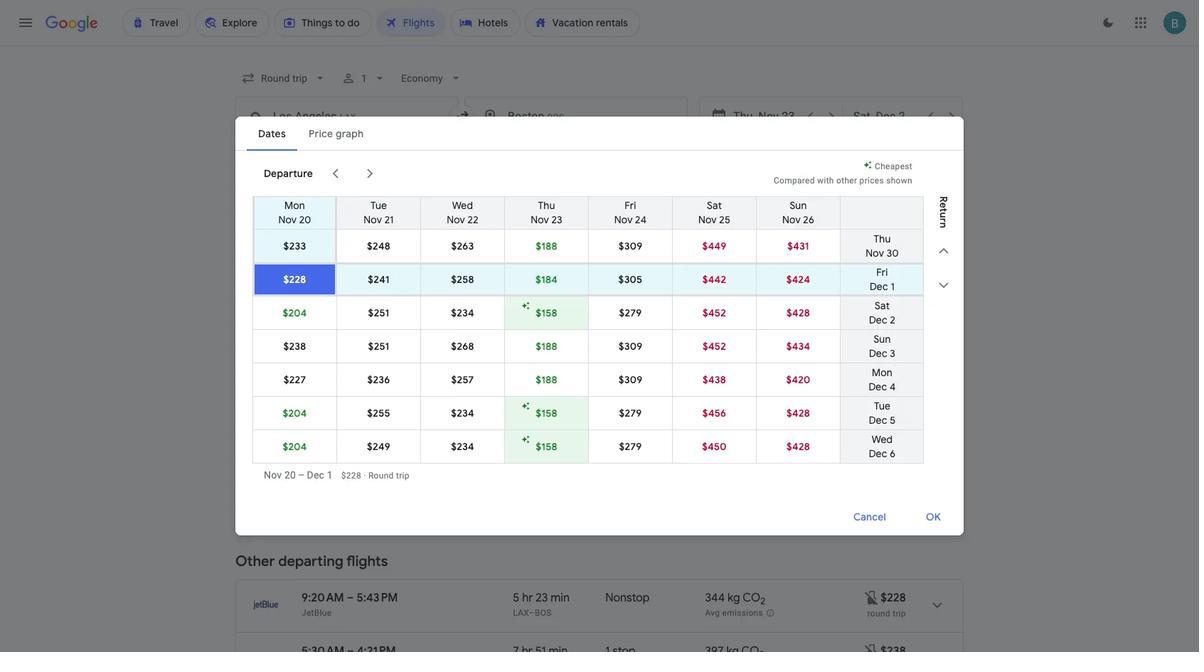 Task type: describe. For each thing, give the bounding box(es) containing it.
trip right round on the bottom of page
[[396, 471, 410, 481]]

2 inside find the best price region
[[406, 207, 411, 220]]

emissions inside 377 kg co +6% emissions
[[724, 430, 765, 440]]

prices include required taxes + fees for 1 adult. optional charges and bag fees may apply. passenger assistance
[[420, 270, 866, 280]]

round for $228
[[868, 609, 891, 619]]

cancel button
[[837, 500, 904, 534]]

this price for this flight doesn't include overhead bin access. if you need a carry-on bag, use the bags filter to update prices. image for $158
[[865, 304, 882, 321]]

21
[[385, 213, 394, 226]]

kg for 344 kg co
[[728, 306, 740, 320]]

$204 for first $204 button from the top
[[283, 307, 307, 319]]

avg for 5 hr 27 min
[[705, 323, 720, 333]]

r
[[938, 218, 951, 223]]

adult.
[[585, 270, 608, 280]]

1 $251 button from the top
[[337, 297, 421, 329]]

277 US dollars text field
[[881, 413, 906, 427]]

nonstop for 5 hr 40 min
[[606, 413, 650, 427]]

t
[[938, 208, 951, 212]]

bos for 23
[[535, 608, 552, 618]]

2 $452 button from the top
[[673, 330, 756, 363]]

co for 344 kg co
[[743, 306, 761, 320]]

wed inside thu nov 30 fri dec 1 sat dec 2 sun dec 3 mon dec 4 tue dec 5 wed dec 6
[[872, 433, 893, 446]]

ranked based on price and convenience
[[236, 270, 396, 280]]

$236
[[367, 374, 390, 386]]

26
[[804, 213, 815, 226]]

– inside 5 hr 31 min – bos
[[529, 376, 535, 386]]

learn more about ranking image
[[398, 268, 411, 281]]

compared
[[774, 176, 815, 186]]

3 $428 from the top
[[787, 440, 810, 453]]

Departure time: 12:55 PM. text field
[[302, 413, 347, 427]]

1 horizontal spatial price
[[858, 499, 882, 512]]

tue inside tue nov 21
[[371, 199, 387, 212]]

0 vertical spatial 228 us dollars text field
[[341, 471, 361, 481]]

include
[[447, 270, 476, 280]]

this price for this flight doesn't include overhead bin access. if you need a carry-on bag, use the bags filter to update prices. image
[[864, 589, 881, 607]]

$258 button
[[421, 265, 504, 295]]

$158 inside "main content"
[[882, 306, 906, 320]]

377
[[705, 413, 724, 427]]

u
[[938, 212, 951, 218]]

ok
[[926, 511, 941, 523]]

price for price
[[530, 147, 554, 160]]

connecting airports button
[[736, 142, 864, 165]]

total duration 5 hr 27 min. element
[[513, 306, 606, 322]]

flights for best departing flights
[[337, 248, 378, 265]]

$228 inside $228 button
[[284, 273, 306, 286]]

0 vertical spatial price
[[306, 270, 326, 280]]

nov inside find the best price region
[[342, 207, 361, 220]]

$442 button
[[673, 265, 756, 295]]

thu nov 30 fri dec 1 sat dec 2 sun dec 3 mon dec 4 tue dec 5 wed dec 6
[[866, 233, 899, 460]]

$233
[[284, 240, 306, 253]]

dates
[[494, 207, 521, 220]]

duration button
[[870, 142, 944, 165]]

connecting airports
[[744, 147, 840, 160]]

2 $158 button from the top
[[505, 397, 588, 430]]

wed nov 22
[[447, 199, 479, 226]]

377 kg co +6% emissions
[[705, 413, 765, 440]]

2 $309 from the top
[[619, 340, 643, 353]]

duration
[[878, 147, 919, 160]]

bags button
[[460, 142, 516, 165]]

2 vertical spatial this price for this flight doesn't include overhead bin access. if you need a carry-on bag, use the bags filter to update prices. image
[[864, 643, 881, 652]]

sun nov 26
[[783, 199, 815, 226]]

2 $309 button from the top
[[589, 330, 672, 363]]

$257 button
[[421, 364, 504, 396]]

1 $452 button from the top
[[673, 297, 756, 329]]

23 for nov
[[552, 213, 563, 226]]

this price for this flight doesn't include overhead bin access. if you need a carry-on bag, use the bags filter to update prices. image for $174
[[866, 358, 883, 375]]

344 for 344 kg co
[[705, 306, 725, 320]]

3 $428 button from the top
[[757, 430, 840, 463]]

$236 button
[[337, 364, 421, 396]]

nov left 20 – dec
[[264, 470, 282, 481]]

$279 for third $279 button
[[619, 440, 642, 453]]

view price history
[[832, 499, 918, 512]]

optional
[[610, 270, 644, 280]]

departure
[[264, 167, 313, 180]]

nov for nov 24
[[615, 213, 633, 226]]

other departing flights
[[236, 553, 388, 571]]

1 $158 button from the top
[[505, 297, 588, 329]]

1 $188 button from the top
[[505, 230, 588, 263]]

Departure time: 1:30 PM. text field
[[302, 306, 342, 320]]

delta
[[302, 430, 322, 440]]

$204 for second $204 button from the bottom of the page
[[283, 407, 307, 420]]

sort by:
[[905, 268, 941, 280]]

344 for 344 kg co 2
[[705, 591, 725, 606]]

$249 button
[[337, 430, 421, 463]]

total duration 7 hr 51 min. element
[[513, 645, 606, 652]]

best
[[236, 248, 265, 265]]

$233 button
[[255, 230, 335, 263]]

leaves los angeles international airport at 1:30 pm on thursday, november 23 and arrives at boston logan international airport at 9:57 pm on thursday, november 23. element
[[302, 306, 395, 320]]

convenience
[[345, 270, 396, 280]]

$263
[[451, 240, 474, 253]]

sat nov 25
[[699, 199, 731, 226]]

$158 for second $158 button from the bottom of the page
[[536, 407, 558, 420]]

departing for best
[[268, 248, 334, 265]]

3 $158 button from the top
[[505, 430, 588, 463]]

Arrival time: 9:35 PM. text field
[[360, 413, 401, 427]]

5 hr 31 min – bos
[[513, 359, 568, 386]]

co for 344 kg co 2
[[743, 591, 761, 606]]

filters
[[277, 147, 304, 160]]

swap origin and destination. image
[[453, 108, 470, 125]]

1 $279 button from the top
[[589, 297, 672, 329]]

total duration 5 hr 40 min. element
[[513, 413, 606, 429]]

r e t u r n
[[938, 196, 951, 228]]

nov for nov 22
[[447, 213, 465, 226]]

bag
[[697, 270, 712, 280]]

5 for 5 hr 40 min
[[513, 413, 520, 427]]

2 $452 from the top
[[703, 340, 726, 353]]

$188 for first $188 button from the bottom
[[536, 374, 558, 386]]

nov for nov 25
[[699, 213, 717, 226]]

on
[[294, 270, 304, 280]]

$268 button
[[421, 330, 504, 363]]

3 $188 button from the top
[[505, 364, 588, 396]]

hr for 40
[[522, 413, 533, 427]]

round for $158
[[868, 324, 891, 334]]

co for 393 kg co +11% emissions
[[742, 359, 760, 374]]

tue nov 21
[[364, 199, 394, 226]]

date grid button
[[760, 200, 852, 226]]

27
[[536, 306, 548, 320]]

nov for nov 23
[[531, 213, 549, 226]]

9:20 am – 5:43 pm jetblue
[[302, 591, 398, 618]]

5 for 5 hr 27 min
[[513, 306, 520, 320]]

for
[[564, 270, 576, 280]]

connecting
[[744, 147, 800, 160]]

– inside 9:20 am – 5:43 pm jetblue
[[347, 591, 354, 606]]

departing for other
[[278, 553, 344, 571]]

$184
[[536, 273, 558, 286]]

track prices
[[260, 207, 318, 220]]

1 $309 from the top
[[619, 240, 643, 253]]

$228 button
[[255, 265, 335, 295]]

30
[[887, 247, 899, 260]]

track
[[260, 207, 286, 220]]

jetblue inside 9:20 am – 5:43 pm jetblue
[[302, 608, 332, 618]]

trip inside $277 round trip
[[893, 430, 906, 440]]

1 stop flight. element
[[606, 645, 636, 652]]

$434
[[787, 340, 811, 353]]

min for 5 hr 40 min
[[553, 413, 572, 427]]

none search field containing all filters
[[236, 65, 964, 189]]

total duration 5 hr 31 min. element
[[513, 359, 606, 376]]

fri inside fri nov 24
[[625, 199, 637, 212]]

$420
[[787, 374, 811, 386]]

price for price graph
[[896, 206, 920, 219]]

thu nov 23
[[531, 199, 563, 226]]

$188 for 2nd $188 button from the bottom of the page
[[536, 340, 558, 353]]

$234 for 2nd the $234 button
[[451, 407, 474, 420]]

1 inside 1 popup button
[[362, 73, 367, 84]]

1 and from the left
[[328, 270, 343, 280]]

8:35 am – 5:06 pm united
[[302, 359, 398, 386]]

$438 button
[[673, 364, 756, 396]]

nonstop for 5 hr 27 min
[[606, 306, 650, 320]]

scroll left image
[[327, 165, 344, 182]]

graph
[[922, 206, 950, 219]]

lax for 5 hr 23 min
[[513, 608, 529, 618]]

24
[[635, 213, 647, 226]]

nov for nov 21
[[364, 213, 382, 226]]

1 $234 button from the top
[[421, 297, 504, 329]]

1 $428 button from the top
[[757, 297, 840, 329]]

1 jetblue from the top
[[302, 323, 332, 333]]

5:06 pm
[[356, 359, 398, 374]]

compared with other prices shown
[[774, 176, 913, 186]]

nov 23 – dec 2
[[342, 207, 411, 220]]

$279 for 2nd $279 button from the bottom
[[619, 407, 642, 420]]

nonstop for 5 hr 31 min
[[606, 359, 650, 374]]

2 $279 button from the top
[[589, 397, 672, 430]]

Arrival time: 5:06 PM. text field
[[356, 359, 398, 374]]

$277
[[881, 413, 906, 427]]

2 $188 button from the top
[[505, 330, 588, 363]]

$449 button
[[673, 230, 756, 263]]

$438
[[703, 374, 726, 386]]

round trip for $158
[[868, 324, 906, 334]]

1 $309 button from the top
[[589, 230, 672, 263]]

$188 for 3rd $188 button from the bottom of the page
[[536, 240, 558, 253]]

leaves los angeles international airport at 12:55 pm on thursday, november 23 and arrives at boston logan international airport at 9:35 pm on thursday, november 23. element
[[302, 413, 401, 427]]

nonstop flight. element for 5 hr 31 min
[[606, 359, 650, 376]]

Arrival time: 5:43 PM. text field
[[357, 591, 398, 606]]

based
[[267, 270, 292, 280]]

1 $204 button from the top
[[253, 297, 337, 329]]

1 fees from the left
[[545, 270, 562, 280]]

2 $251 from the top
[[368, 340, 389, 353]]

$255
[[367, 407, 390, 420]]

round inside $277 round trip
[[868, 430, 891, 440]]

$456
[[703, 407, 727, 420]]



Task type: vqa. For each thing, say whether or not it's contained in the screenshot.


Task type: locate. For each thing, give the bounding box(es) containing it.
kg for 344 kg co 2
[[728, 591, 740, 606]]

nonstop flight. element for 5 hr 40 min
[[606, 413, 650, 429]]

$452 up 393
[[703, 340, 726, 353]]

$158 up 3
[[882, 306, 906, 320]]

trip down 277 us dollars text field
[[893, 430, 906, 440]]

cancel
[[854, 511, 886, 523]]

– right 8:35 am
[[346, 359, 353, 374]]

e
[[938, 203, 951, 208]]

leaves los angeles international airport at 9:20 am on thursday, november 23 and arrives at boston logan international airport at 5:43 pm on thursday, november 23. element
[[302, 591, 398, 606]]

0 vertical spatial $279 button
[[589, 297, 672, 329]]

0 vertical spatial jetblue
[[302, 323, 332, 333]]

emissions down 344 kg co
[[723, 323, 763, 333]]

$305
[[619, 273, 643, 286]]

2 fees from the left
[[714, 270, 732, 280]]

1 vertical spatial $452
[[703, 340, 726, 353]]

co for 377 kg co +6% emissions
[[742, 413, 759, 427]]

hr inside 5 hr 40 min lax – bos
[[522, 413, 533, 427]]

avg emissions down 344 kg co
[[705, 323, 763, 333]]

emissions inside 393 kg co +11% emissions
[[729, 377, 770, 386]]

bos inside the '5 hr 27 min lax – bos'
[[535, 323, 552, 333]]

flights for other departing flights
[[347, 553, 388, 571]]

1 horizontal spatial 228 us dollars text field
[[881, 591, 906, 606]]

40
[[536, 413, 550, 427]]

2 horizontal spatial 2
[[890, 314, 896, 327]]

lax down total duration 5 hr 23 min. element
[[513, 608, 529, 618]]

history
[[884, 499, 918, 512]]

1 horizontal spatial fri
[[877, 266, 888, 279]]

23 inside 5 hr 23 min lax – bos
[[536, 591, 548, 606]]

avg down 344 kg co 2
[[705, 608, 720, 618]]

$309
[[619, 240, 643, 253], [619, 340, 643, 353], [619, 374, 643, 386]]

min inside 5 hr 23 min lax – bos
[[551, 591, 570, 606]]

5 for 5 hr 23 min
[[513, 591, 520, 606]]

round trip down 174 us dollars text box
[[868, 377, 906, 387]]

Arrival time: 4:21 PM. text field
[[357, 645, 396, 652]]

wed inside "wed nov 22"
[[452, 199, 473, 212]]

$238
[[284, 340, 306, 353]]

0 horizontal spatial 228 us dollars text field
[[341, 471, 361, 481]]

emissions
[[723, 323, 763, 333], [729, 377, 770, 386], [724, 430, 765, 440], [723, 608, 763, 618]]

nonstop for 5 hr 23 min
[[606, 591, 650, 606]]

2 vertical spatial $188 button
[[505, 364, 588, 396]]

prices inside find the best price region
[[288, 207, 318, 220]]

1 vertical spatial price
[[858, 499, 882, 512]]

hr inside the '5 hr 27 min lax – bos'
[[522, 306, 533, 320]]

2 344 from the top
[[705, 591, 725, 606]]

1 vertical spatial $188 button
[[505, 330, 588, 363]]

1 nonstop flight. element from the top
[[606, 306, 650, 322]]

3 $188 from the top
[[536, 374, 558, 386]]

sun up 3
[[874, 333, 891, 346]]

1 $279 from the top
[[619, 307, 642, 319]]

by:
[[927, 268, 941, 280]]

flights up 5:43 pm
[[347, 553, 388, 571]]

5 up the total duration 7 hr 51 min. element
[[513, 591, 520, 606]]

1 horizontal spatial thu
[[874, 233, 891, 245]]

min for 5 hr 31 min
[[549, 359, 568, 374]]

$234 button
[[421, 297, 504, 329], [421, 397, 504, 430], [421, 430, 504, 463]]

– inside 5 hr 23 min lax – bos
[[529, 608, 535, 618]]

round down 174 us dollars text box
[[868, 377, 891, 387]]

1 vertical spatial avg
[[705, 608, 720, 618]]

lax down total duration 5 hr 27 min. element
[[513, 323, 529, 333]]

$251 button down $241 button
[[337, 297, 421, 329]]

9:20 am
[[302, 591, 344, 606]]

trip down 174 us dollars text box
[[893, 377, 906, 387]]

min up the total duration 7 hr 51 min. element
[[551, 591, 570, 606]]

charges
[[646, 270, 678, 280]]

sat inside sat nov 25
[[707, 199, 722, 212]]

best departing flights
[[236, 248, 378, 265]]

1 $452 from the top
[[703, 307, 726, 319]]

thu inside thu nov 23
[[538, 199, 555, 212]]

min for 5 hr 27 min
[[551, 306, 570, 320]]

0 vertical spatial $279
[[619, 307, 642, 319]]

date grid
[[797, 206, 841, 219]]

0 vertical spatial price
[[530, 147, 554, 160]]

bos inside 5 hr 40 min lax – bos
[[535, 430, 552, 440]]

co inside 377 kg co +6% emissions
[[742, 413, 759, 427]]

– inside 5 hr 40 min lax – bos
[[529, 430, 535, 440]]

hr left 27
[[522, 306, 533, 320]]

tue inside thu nov 30 fri dec 1 sat dec 2 sun dec 3 mon dec 4 tue dec 5 wed dec 6
[[874, 400, 891, 413]]

nov left 25
[[699, 213, 717, 226]]

$204 up $238
[[283, 307, 307, 319]]

344 inside 344 kg co 2
[[705, 591, 725, 606]]

1 nonstop from the top
[[606, 306, 650, 320]]

prices left the learn more about tracked prices icon
[[288, 207, 318, 220]]

find the best price region
[[236, 200, 964, 237]]

avg emissions down 344 kg co 2
[[705, 608, 763, 618]]

4 hr from the top
[[522, 591, 533, 606]]

nonstop flight. element for 5 hr 27 min
[[606, 306, 650, 322]]

0 vertical spatial $309
[[619, 240, 643, 253]]

kg for 393 kg co +11% emissions
[[727, 359, 739, 374]]

$158
[[882, 306, 906, 320], [536, 307, 558, 319], [536, 407, 558, 420], [536, 440, 558, 453]]

$424 button
[[757, 265, 840, 295]]

– down total duration 5 hr 23 min. element
[[529, 608, 535, 618]]

2 $234 from the top
[[451, 407, 474, 420]]

kg for 377 kg co +6% emissions
[[726, 413, 739, 427]]

8:35 am
[[302, 359, 343, 374]]

nov right the learn more about tracked prices icon
[[342, 207, 361, 220]]

co inside 344 kg co 2
[[743, 591, 761, 606]]

Departure time: 8:35 AM. text field
[[302, 359, 343, 374]]

23 – dec
[[364, 207, 403, 220]]

round for $174
[[868, 377, 891, 387]]

2 vertical spatial $204
[[283, 440, 307, 453]]

leaves los angeles international airport at 5:30 am on thursday, november 23 and arrives at boston logan international airport at 4:21 pm on thursday, november 23. element
[[302, 645, 396, 652]]

None search field
[[236, 65, 964, 189]]

$188 button down 27
[[505, 330, 588, 363]]

avg for 5 hr 23 min
[[705, 608, 720, 618]]

1 vertical spatial lax
[[513, 430, 529, 440]]

2 vertical spatial $428 button
[[757, 430, 840, 463]]

2 $188 from the top
[[536, 340, 558, 353]]

3 bos from the top
[[535, 430, 552, 440]]

0 vertical spatial $204 button
[[253, 297, 337, 329]]

1 vertical spatial $309
[[619, 340, 643, 353]]

3 lax from the top
[[513, 608, 529, 618]]

$184 button
[[505, 265, 588, 295]]

trip for $158
[[893, 324, 906, 334]]

2 avg emissions from the top
[[705, 608, 763, 618]]

other
[[236, 553, 275, 571]]

with
[[818, 176, 834, 186]]

344 kg co
[[705, 306, 761, 320]]

$255 button
[[337, 397, 421, 430]]

2 $279 from the top
[[619, 407, 642, 420]]

times
[[593, 147, 621, 160]]

bos for 27
[[535, 323, 552, 333]]

1 vertical spatial 344
[[705, 591, 725, 606]]

– down total duration 5 hr 27 min. element
[[529, 323, 535, 333]]

1 bos from the top
[[535, 323, 552, 333]]

this price for this flight doesn't include overhead bin access. if you need a carry-on bag, use the bags filter to update prices. image down this price for this flight doesn't include overhead bin access. if you need a carry-on bag, use the bags filter to update prices. image
[[864, 643, 881, 652]]

price right view
[[858, 499, 882, 512]]

$424
[[787, 273, 811, 286]]

trip up 238 us dollars text field
[[893, 609, 906, 619]]

0 vertical spatial $452
[[703, 307, 726, 319]]

$305 button
[[589, 265, 672, 295]]

0 vertical spatial wed
[[452, 199, 473, 212]]

hr for 27
[[522, 306, 533, 320]]

6
[[890, 448, 896, 460]]

1 $428 from the top
[[787, 307, 810, 319]]

0 vertical spatial $428
[[787, 307, 810, 319]]

Departure time: 9:20 AM. text field
[[302, 591, 344, 606]]

2 round trip from the top
[[868, 377, 906, 387]]

may
[[734, 270, 751, 280]]

$452 down $442
[[703, 307, 726, 319]]

kg inside 344 kg co 2
[[728, 591, 740, 606]]

0 vertical spatial lax
[[513, 323, 529, 333]]

price inside popup button
[[530, 147, 554, 160]]

price graph button
[[859, 200, 961, 226]]

sun inside thu nov 30 fri dec 1 sat dec 2 sun dec 3 mon dec 4 tue dec 5 wed dec 6
[[874, 333, 891, 346]]

1 vertical spatial fri
[[877, 266, 888, 279]]

fri down 30
[[877, 266, 888, 279]]

2 bos from the top
[[535, 376, 552, 386]]

23 up the total duration 7 hr 51 min. element
[[536, 591, 548, 606]]

Departure time: 5:30 AM. text field
[[302, 645, 344, 652]]

·
[[364, 471, 366, 481]]

Arrival time: 9:57 PM. text field
[[354, 306, 395, 320]]

round trip for $174
[[868, 377, 906, 387]]

0 vertical spatial $234 button
[[421, 297, 504, 329]]

1 vertical spatial tue
[[874, 400, 891, 413]]

$431
[[788, 240, 810, 253]]

nov inside tue nov 21
[[364, 213, 382, 226]]

mon inside 'mon nov 20'
[[285, 199, 305, 212]]

3 $204 from the top
[[283, 440, 307, 453]]

0 vertical spatial $309 button
[[589, 230, 672, 263]]

price inside button
[[896, 206, 920, 219]]

united
[[302, 376, 327, 386]]

avg emissions for $228
[[705, 608, 763, 618]]

jetblue down the 9:20 am at the bottom
[[302, 608, 332, 618]]

nov inside thu nov 23
[[531, 213, 549, 226]]

0 vertical spatial $188 button
[[505, 230, 588, 263]]

4 round from the top
[[868, 609, 891, 619]]

avg down 344 kg co
[[705, 323, 720, 333]]

this price for this flight doesn't include overhead bin access. if you need a carry-on bag, use the bags filter to update prices. image left 3
[[866, 358, 883, 375]]

mon
[[285, 199, 305, 212], [872, 366, 893, 379]]

3 round trip from the top
[[868, 609, 906, 619]]

1 lax from the top
[[513, 323, 529, 333]]

23 for hr
[[536, 591, 548, 606]]

prices right the other on the top of page
[[860, 176, 884, 186]]

0 horizontal spatial sat
[[707, 199, 722, 212]]

$450 button
[[673, 430, 756, 463]]

2 hr from the top
[[522, 359, 533, 374]]

$248
[[367, 240, 391, 253]]

price button
[[522, 142, 579, 165]]

3 $234 from the top
[[451, 440, 474, 453]]

1 vertical spatial $234
[[451, 407, 474, 420]]

$188 up +
[[536, 240, 558, 253]]

– down total duration 5 hr 31 min. 'element'
[[529, 376, 535, 386]]

1 horizontal spatial mon
[[872, 366, 893, 379]]

lax for 5 hr 27 min
[[513, 323, 529, 333]]

hr inside 5 hr 31 min – bos
[[522, 359, 533, 374]]

wed
[[452, 199, 473, 212], [872, 433, 893, 446]]

emissions right +6%
[[724, 430, 765, 440]]

hr left 31
[[522, 359, 533, 374]]

nov inside sat nov 25
[[699, 213, 717, 226]]

flights up convenience
[[337, 248, 378, 265]]

1 vertical spatial sun
[[874, 333, 891, 346]]

mon up 20
[[285, 199, 305, 212]]

2 vertical spatial $309 button
[[589, 364, 672, 396]]

trip for $174
[[893, 377, 906, 387]]

0 horizontal spatial mon
[[285, 199, 305, 212]]

0 vertical spatial 2
[[406, 207, 411, 220]]

2 vertical spatial 2
[[761, 596, 766, 608]]

+11%
[[705, 377, 727, 386]]

nov inside thu nov 30 fri dec 1 sat dec 2 sun dec 3 mon dec 4 tue dec 5 wed dec 6
[[866, 247, 885, 260]]

airlines
[[395, 147, 431, 160]]

5 inside 5 hr 31 min – bos
[[513, 359, 520, 374]]

1 vertical spatial 228 us dollars text field
[[881, 591, 906, 606]]

round trip down "$158" text box
[[868, 324, 906, 334]]

round down "$158" text box
[[868, 324, 891, 334]]

fri up the 24
[[625, 199, 637, 212]]

2 $251 button from the top
[[337, 330, 421, 363]]

0 vertical spatial this price for this flight doesn't include overhead bin access. if you need a carry-on bag, use the bags filter to update prices. image
[[865, 304, 882, 321]]

3 hr from the top
[[522, 413, 533, 427]]

mon inside thu nov 30 fri dec 1 sat dec 2 sun dec 3 mon dec 4 tue dec 5 wed dec 6
[[872, 366, 893, 379]]

total duration 5 hr 23 min. element
[[513, 591, 606, 608]]

scroll down image
[[936, 277, 953, 294]]

2 inside thu nov 30 fri dec 1 sat dec 2 sun dec 3 mon dec 4 tue dec 5 wed dec 6
[[890, 314, 896, 327]]

$279 button
[[589, 297, 672, 329], [589, 397, 672, 430], [589, 430, 672, 463]]

2 round from the top
[[868, 377, 891, 387]]

co inside 393 kg co +11% emissions
[[742, 359, 760, 374]]

min inside 5 hr 31 min – bos
[[549, 359, 568, 374]]

4 nonstop from the top
[[606, 591, 650, 606]]

hr left '40'
[[522, 413, 533, 427]]

2 $428 button from the top
[[757, 397, 840, 430]]

0 vertical spatial 23
[[552, 213, 563, 226]]

3 $279 button from the top
[[589, 430, 672, 463]]

learn more about tracked prices image
[[321, 207, 334, 220]]

thu for 30
[[874, 233, 891, 245]]

thu inside thu nov 30 fri dec 1 sat dec 2 sun dec 3 mon dec 4 tue dec 5 wed dec 6
[[874, 233, 891, 245]]

2 avg from the top
[[705, 608, 720, 618]]

0 horizontal spatial fri
[[625, 199, 637, 212]]

fri inside thu nov 30 fri dec 1 sat dec 2 sun dec 3 mon dec 4 tue dec 5 wed dec 6
[[877, 266, 888, 279]]

$228 up 238 us dollars text field
[[881, 591, 906, 606]]

tue
[[371, 199, 387, 212], [874, 400, 891, 413]]

sun
[[790, 199, 807, 212], [874, 333, 891, 346]]

hr inside 5 hr 23 min lax – bos
[[522, 591, 533, 606]]

0 vertical spatial $428 button
[[757, 297, 840, 329]]

$228 down best departing flights on the top
[[284, 273, 306, 286]]

$158 button down 5 hr 31 min – bos
[[505, 397, 588, 430]]

lax for 5 hr 40 min
[[513, 430, 529, 440]]

1 vertical spatial $251 button
[[337, 330, 421, 363]]

all filters button
[[236, 142, 316, 165]]

0 vertical spatial avg
[[705, 323, 720, 333]]

2 $234 button from the top
[[421, 397, 504, 430]]

$227 button
[[253, 364, 337, 396]]

0 horizontal spatial and
[[328, 270, 343, 280]]

4 bos from the top
[[535, 608, 552, 618]]

round trip for $228
[[868, 609, 906, 619]]

fees right bag
[[714, 270, 732, 280]]

Departure text field
[[734, 97, 799, 136]]

1 $251 from the top
[[368, 307, 389, 319]]

$204 for 1st $204 button from the bottom of the page
[[283, 440, 307, 453]]

scroll up image
[[936, 243, 953, 260]]

3 round from the top
[[868, 430, 891, 440]]

5 left 31
[[513, 359, 520, 374]]

1 vertical spatial $234 button
[[421, 397, 504, 430]]

lax inside 5 hr 40 min lax – bos
[[513, 430, 529, 440]]

$204 button
[[253, 297, 337, 329], [253, 397, 337, 430], [253, 430, 337, 463]]

$204 up delta
[[283, 407, 307, 420]]

min inside 5 hr 40 min lax – bos
[[553, 413, 572, 427]]

price graph
[[896, 206, 950, 219]]

$241
[[368, 273, 390, 286]]

min right 31
[[549, 359, 568, 374]]

track prices from los angeles to boston departing 2023-11-23 and returning 2023-12-02 image
[[418, 207, 444, 217]]

1 horizontal spatial and
[[680, 270, 695, 280]]

0 horizontal spatial 23
[[536, 591, 548, 606]]

cheapest
[[875, 162, 913, 171]]

hr for 23
[[522, 591, 533, 606]]

2 $204 from the top
[[283, 407, 307, 420]]

1 round trip from the top
[[868, 324, 906, 334]]

thu right dates
[[538, 199, 555, 212]]

4
[[890, 381, 896, 393]]

nov left 26
[[783, 213, 801, 226]]

$204 down delta
[[283, 440, 307, 453]]

2 vertical spatial lax
[[513, 608, 529, 618]]

$158 down 5 hr 40 min lax – bos
[[536, 440, 558, 453]]

$204 button up $238 button
[[253, 297, 337, 329]]

1 vertical spatial $251
[[368, 340, 389, 353]]

5 inside 5 hr 23 min lax – bos
[[513, 591, 520, 606]]

emissions down 344 kg co 2
[[723, 608, 763, 618]]

3 $279 from the top
[[619, 440, 642, 453]]

nov inside fri nov 24
[[615, 213, 633, 226]]

1 vertical spatial $204
[[283, 407, 307, 420]]

bos inside 5 hr 23 min lax – bos
[[535, 608, 552, 618]]

1 vertical spatial thu
[[874, 233, 891, 245]]

min right 27
[[551, 306, 570, 320]]

thu for 23
[[538, 199, 555, 212]]

3 $309 button from the top
[[589, 364, 672, 396]]

nov
[[342, 207, 361, 220], [278, 213, 297, 226], [364, 213, 382, 226], [447, 213, 465, 226], [531, 213, 549, 226], [615, 213, 633, 226], [699, 213, 717, 226], [783, 213, 801, 226], [866, 247, 885, 260], [264, 470, 282, 481]]

1 avg from the top
[[705, 323, 720, 333]]

lax inside 5 hr 23 min lax – bos
[[513, 608, 529, 618]]

12:55 pm
[[302, 413, 347, 427]]

wed up 6
[[872, 433, 893, 446]]

5 inside the '5 hr 27 min lax – bos'
[[513, 306, 520, 320]]

tue up the 21
[[371, 199, 387, 212]]

hr up the total duration 7 hr 51 min. element
[[522, 591, 533, 606]]

1 344 from the top
[[705, 306, 725, 320]]

price
[[530, 147, 554, 160], [896, 206, 920, 219]]

2 nonstop from the top
[[606, 359, 650, 374]]

lax inside the '5 hr 27 min lax – bos'
[[513, 323, 529, 333]]

1 vertical spatial this price for this flight doesn't include overhead bin access. if you need a carry-on bag, use the bags filter to update prices. image
[[866, 358, 883, 375]]

nov left 20
[[278, 213, 297, 226]]

1 vertical spatial avg emissions
[[705, 608, 763, 618]]

bos inside 5 hr 31 min – bos
[[535, 376, 552, 386]]

nov inside sun nov 26
[[783, 213, 801, 226]]

bos down 31
[[535, 376, 552, 386]]

4 nonstop flight. element from the top
[[606, 591, 650, 608]]

5 for 5 hr 31 min
[[513, 359, 520, 374]]

2 vertical spatial round trip
[[868, 609, 906, 619]]

kg inside 377 kg co +6% emissions
[[726, 413, 739, 427]]

1 inside "main content"
[[578, 270, 583, 280]]

price right bags popup button
[[530, 147, 554, 160]]

1 vertical spatial flights
[[347, 553, 388, 571]]

1 vertical spatial 2
[[890, 314, 896, 327]]

– inside 8:35 am – 5:06 pm united
[[346, 359, 353, 374]]

2 inside 344 kg co 2
[[761, 596, 766, 608]]

393 kg co +11% emissions
[[705, 359, 770, 386]]

1 $188 from the top
[[536, 240, 558, 253]]

1 $204 from the top
[[283, 307, 307, 319]]

1:30 pm
[[302, 306, 342, 320]]

jetblue down 1:30 pm
[[302, 323, 332, 333]]

2 horizontal spatial $228
[[881, 591, 906, 606]]

0 vertical spatial $228
[[284, 273, 306, 286]]

1 vertical spatial sat
[[875, 300, 890, 312]]

$428
[[787, 307, 810, 319], [787, 407, 810, 420], [787, 440, 810, 453]]

main content
[[236, 200, 964, 652]]

0 vertical spatial flights
[[337, 248, 378, 265]]

nov inside "wed nov 22"
[[447, 213, 465, 226]]

0 vertical spatial $251
[[368, 307, 389, 319]]

bos down 27
[[535, 323, 552, 333]]

$204 button up nov 20 – dec 1
[[253, 430, 337, 463]]

1 vertical spatial $158 button
[[505, 397, 588, 430]]

5 inside 5 hr 40 min lax – bos
[[513, 413, 520, 427]]

3
[[890, 347, 896, 360]]

2 lax from the top
[[513, 430, 529, 440]]

$228 inside "main content"
[[881, 591, 906, 606]]

nov right dates
[[531, 213, 549, 226]]

avg emissions for $158
[[705, 323, 763, 333]]

228 us dollars text field left ·
[[341, 471, 361, 481]]

$158 for 1st $158 button from the bottom
[[536, 440, 558, 453]]

min right '40'
[[553, 413, 572, 427]]

2 nonstop flight. element from the top
[[606, 359, 650, 376]]

$188 button up '40'
[[505, 364, 588, 396]]

2 vertical spatial $309
[[619, 374, 643, 386]]

1 button
[[336, 65, 393, 91]]

leaves los angeles international airport at 8:35 am on thursday, november 23 and arrives at boston logan international airport at 5:06 pm on thursday, november 23. element
[[302, 359, 398, 374]]

1 avg emissions from the top
[[705, 323, 763, 333]]

sort
[[905, 268, 925, 280]]

this price for this flight doesn't include overhead bin access. if you need a carry-on bag, use the bags filter to update prices. image down assistance
[[865, 304, 882, 321]]

nonstop flight. element
[[606, 306, 650, 322], [606, 359, 650, 376], [606, 413, 650, 429], [606, 591, 650, 608]]

0 vertical spatial thu
[[538, 199, 555, 212]]

bos for 40
[[535, 430, 552, 440]]

0 vertical spatial tue
[[371, 199, 387, 212]]

$204 button down $227 button
[[253, 397, 337, 430]]

nov for nov 20
[[278, 213, 297, 226]]

238 US dollars text field
[[881, 645, 906, 652]]

3 $234 button from the top
[[421, 430, 504, 463]]

3 nonstop from the top
[[606, 413, 650, 427]]

$452 button down $442
[[673, 297, 756, 329]]

tue down 4
[[874, 400, 891, 413]]

round down this price for this flight doesn't include overhead bin access. if you need a carry-on bag, use the bags filter to update prices. image
[[868, 609, 891, 619]]

min inside the '5 hr 27 min lax – bos'
[[551, 306, 570, 320]]

2 vertical spatial $234 button
[[421, 430, 504, 463]]

1 horizontal spatial prices
[[860, 176, 884, 186]]

1 hr from the top
[[522, 306, 533, 320]]

$228 · round trip
[[341, 471, 410, 481]]

$228
[[284, 273, 306, 286], [341, 471, 361, 481], [881, 591, 906, 606]]

fri nov 24
[[615, 199, 647, 226]]

0 vertical spatial round trip
[[868, 324, 906, 334]]

$158 for third $158 button from the bottom of the page
[[536, 307, 558, 319]]

sat inside thu nov 30 fri dec 1 sat dec 2 sun dec 3 mon dec 4 tue dec 5 wed dec 6
[[875, 300, 890, 312]]

5 inside thu nov 30 fri dec 1 sat dec 2 sun dec 3 mon dec 4 tue dec 5 wed dec 6
[[890, 414, 896, 427]]

2 $204 button from the top
[[253, 397, 337, 430]]

$452
[[703, 307, 726, 319], [703, 340, 726, 353]]

min for 5 hr 23 min
[[551, 591, 570, 606]]

$234 for first the $234 button from the top of the page
[[451, 307, 474, 319]]

0 vertical spatial $158 button
[[505, 297, 588, 329]]

0 horizontal spatial $228
[[284, 273, 306, 286]]

prices
[[420, 270, 445, 280]]

23 inside thu nov 23
[[552, 213, 563, 226]]

scroll right image
[[361, 165, 379, 182]]

2 vertical spatial $279 button
[[589, 430, 672, 463]]

$279 for third $279 button from the bottom
[[619, 307, 642, 319]]

1 vertical spatial price
[[896, 206, 920, 219]]

Return text field
[[854, 97, 919, 136]]

main content containing best departing flights
[[236, 200, 964, 652]]

0 vertical spatial avg emissions
[[705, 323, 763, 333]]

228 us dollars text field up 238 us dollars text field
[[881, 591, 906, 606]]

3 $204 button from the top
[[253, 430, 337, 463]]

sun inside sun nov 26
[[790, 199, 807, 212]]

1 horizontal spatial 2
[[761, 596, 766, 608]]

1 vertical spatial $188
[[536, 340, 558, 353]]

$174
[[883, 359, 906, 374]]

other
[[837, 176, 858, 186]]

2 vertical spatial $228
[[881, 591, 906, 606]]

2 jetblue from the top
[[302, 608, 332, 618]]

departing up the 9:20 am at the bottom
[[278, 553, 344, 571]]

$251 button up "$236" button at the left bottom of page
[[337, 330, 421, 363]]

2 $428 from the top
[[787, 407, 810, 420]]

kg inside 393 kg co +11% emissions
[[727, 359, 739, 374]]

3 nonstop flight. element from the top
[[606, 413, 650, 429]]

bags
[[469, 147, 492, 160]]

3 $309 from the top
[[619, 374, 643, 386]]

departing
[[268, 248, 334, 265], [278, 553, 344, 571]]

$158 button down the "$184" button
[[505, 297, 588, 329]]

nonstop flight. element for 5 hr 23 min
[[606, 591, 650, 608]]

0 vertical spatial 344
[[705, 306, 725, 320]]

174 US dollars text field
[[883, 359, 906, 374]]

1 vertical spatial prices
[[288, 207, 318, 220]]

round down 277 us dollars text field
[[868, 430, 891, 440]]

25
[[720, 213, 731, 226]]

$188 up 31
[[536, 340, 558, 353]]

ok button
[[909, 500, 958, 534]]

2
[[406, 207, 411, 220], [890, 314, 896, 327], [761, 596, 766, 608]]

228 US dollars text field
[[341, 471, 361, 481], [881, 591, 906, 606]]

5:43 pm
[[357, 591, 398, 606]]

$449
[[703, 240, 727, 253]]

trip down "$158" text box
[[893, 324, 906, 334]]

$452 button up $438 button
[[673, 330, 756, 363]]

0 vertical spatial $234
[[451, 307, 474, 319]]

nov inside 'mon nov 20'
[[278, 213, 297, 226]]

shown
[[887, 176, 913, 186]]

this price for this flight doesn't include overhead bin access. if you need a carry-on bag, use the bags filter to update prices. image
[[865, 304, 882, 321], [866, 358, 883, 375], [864, 643, 881, 652]]

$158 button down '40'
[[505, 430, 588, 463]]

nov for nov 26
[[783, 213, 801, 226]]

$251 up 5:06 pm text box
[[368, 340, 389, 353]]

393
[[705, 359, 724, 374]]

trip for $228
[[893, 609, 906, 619]]

lax
[[513, 323, 529, 333], [513, 430, 529, 440], [513, 608, 529, 618]]

2 vertical spatial $204 button
[[253, 430, 337, 463]]

0 horizontal spatial tue
[[371, 199, 387, 212]]

2 vertical spatial $279
[[619, 440, 642, 453]]

2 and from the left
[[680, 270, 695, 280]]

and down best departing flights on the top
[[328, 270, 343, 280]]

nonstop
[[606, 306, 650, 320], [606, 359, 650, 374], [606, 413, 650, 427], [606, 591, 650, 606]]

1 vertical spatial $228
[[341, 471, 361, 481]]

sort by: button
[[899, 261, 964, 287]]

1 horizontal spatial wed
[[872, 433, 893, 446]]

nov left 22
[[447, 213, 465, 226]]

0 horizontal spatial prices
[[288, 207, 318, 220]]

1 vertical spatial 23
[[536, 591, 548, 606]]

1 $234 from the top
[[451, 307, 474, 319]]

5 down 4
[[890, 414, 896, 427]]

round trip down this price for this flight doesn't include overhead bin access. if you need a carry-on bag, use the bags filter to update prices. image
[[868, 609, 906, 619]]

1 round from the top
[[868, 324, 891, 334]]

$234 for 3rd the $234 button from the top
[[451, 440, 474, 453]]

hr for 31
[[522, 359, 533, 374]]

2 vertical spatial $428
[[787, 440, 810, 453]]

– inside the '5 hr 27 min lax – bos'
[[529, 323, 535, 333]]

5 left '40'
[[513, 413, 520, 427]]

n
[[938, 222, 951, 228]]

mon up 4
[[872, 366, 893, 379]]

departing up on
[[268, 248, 334, 265]]

wed up 22
[[452, 199, 473, 212]]

1 horizontal spatial tue
[[874, 400, 891, 413]]

$251
[[368, 307, 389, 319], [368, 340, 389, 353]]

0 horizontal spatial fees
[[545, 270, 562, 280]]

taxes
[[513, 270, 535, 280]]

0 vertical spatial departing
[[268, 248, 334, 265]]

1 horizontal spatial sat
[[875, 300, 890, 312]]

1 vertical spatial $452 button
[[673, 330, 756, 363]]

– left arrival time: 5:43 pm. text box
[[347, 591, 354, 606]]

bos down total duration 5 hr 23 min. element
[[535, 608, 552, 618]]

1 inside thu nov 30 fri dec 1 sat dec 2 sun dec 3 mon dec 4 tue dec 5 wed dec 6
[[891, 280, 895, 293]]

any
[[473, 207, 492, 220]]

$188 button up +
[[505, 230, 588, 263]]

158 US dollars text field
[[882, 306, 906, 320]]

1 vertical spatial wed
[[872, 433, 893, 446]]

0 vertical spatial $204
[[283, 307, 307, 319]]



